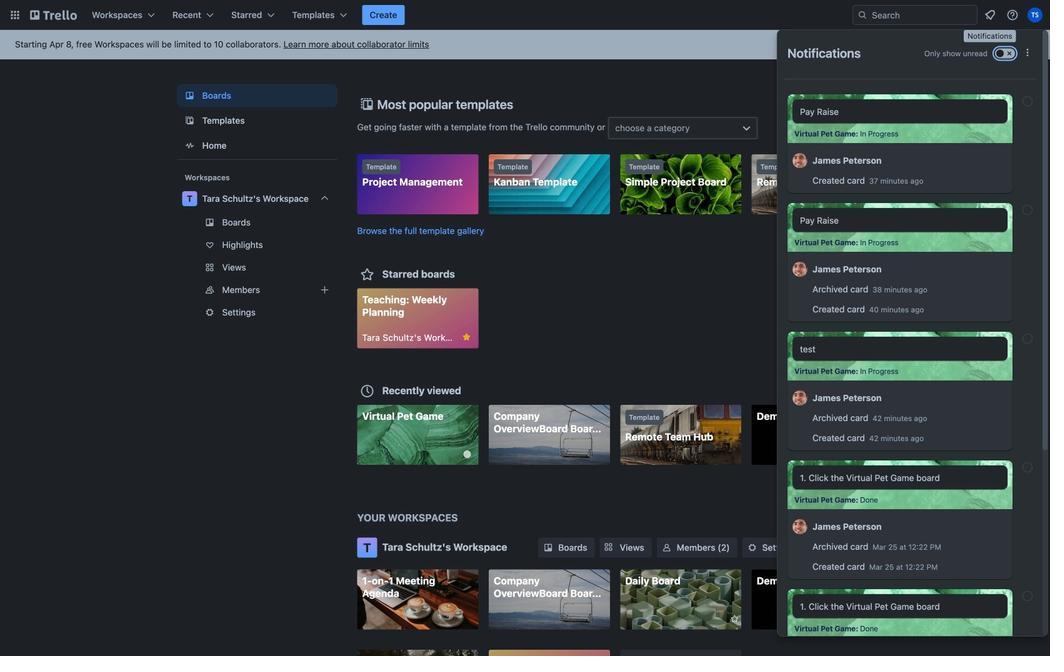 Task type: vqa. For each thing, say whether or not it's contained in the screenshot.
tooltip
yes



Task type: locate. For each thing, give the bounding box(es) containing it.
james peterson (jamespeterson93) image
[[793, 260, 808, 279], [793, 518, 808, 537]]

1 vertical spatial james peterson (jamespeterson93) image
[[793, 389, 808, 408]]

add image
[[317, 283, 332, 298]]

sm image
[[542, 542, 555, 555]]

0 horizontal spatial sm image
[[661, 542, 674, 555]]

0 vertical spatial james peterson (jamespeterson93) image
[[793, 151, 808, 170]]

tooltip
[[965, 30, 1017, 42]]

click to star this board. it will be added to your starred list. image
[[724, 614, 736, 625]]

1 vertical spatial james peterson (jamespeterson93) image
[[793, 518, 808, 537]]

board image
[[182, 88, 197, 103]]

0 vertical spatial james peterson (jamespeterson93) image
[[793, 260, 808, 279]]

tara schultz (taraschultz7) image
[[1028, 8, 1043, 23]]

james peterson (jamespeterson93) image
[[793, 151, 808, 170], [793, 389, 808, 408]]

1 james peterson (jamespeterson93) image from the top
[[793, 151, 808, 170]]

2 sm image from the left
[[747, 542, 759, 555]]

1 horizontal spatial sm image
[[747, 542, 759, 555]]

sm image
[[661, 542, 674, 555], [747, 542, 759, 555]]

template board image
[[182, 113, 197, 128]]

Search field
[[868, 6, 978, 24]]



Task type: describe. For each thing, give the bounding box(es) containing it.
open information menu image
[[1007, 9, 1020, 21]]

2 james peterson (jamespeterson93) image from the top
[[793, 389, 808, 408]]

home image
[[182, 138, 197, 153]]

2 james peterson (jamespeterson93) image from the top
[[793, 518, 808, 537]]

search image
[[858, 10, 868, 20]]

primary element
[[0, 0, 1051, 30]]

back to home image
[[30, 5, 77, 25]]

1 james peterson (jamespeterson93) image from the top
[[793, 260, 808, 279]]

0 notifications image
[[983, 8, 998, 23]]

1 sm image from the left
[[661, 542, 674, 555]]



